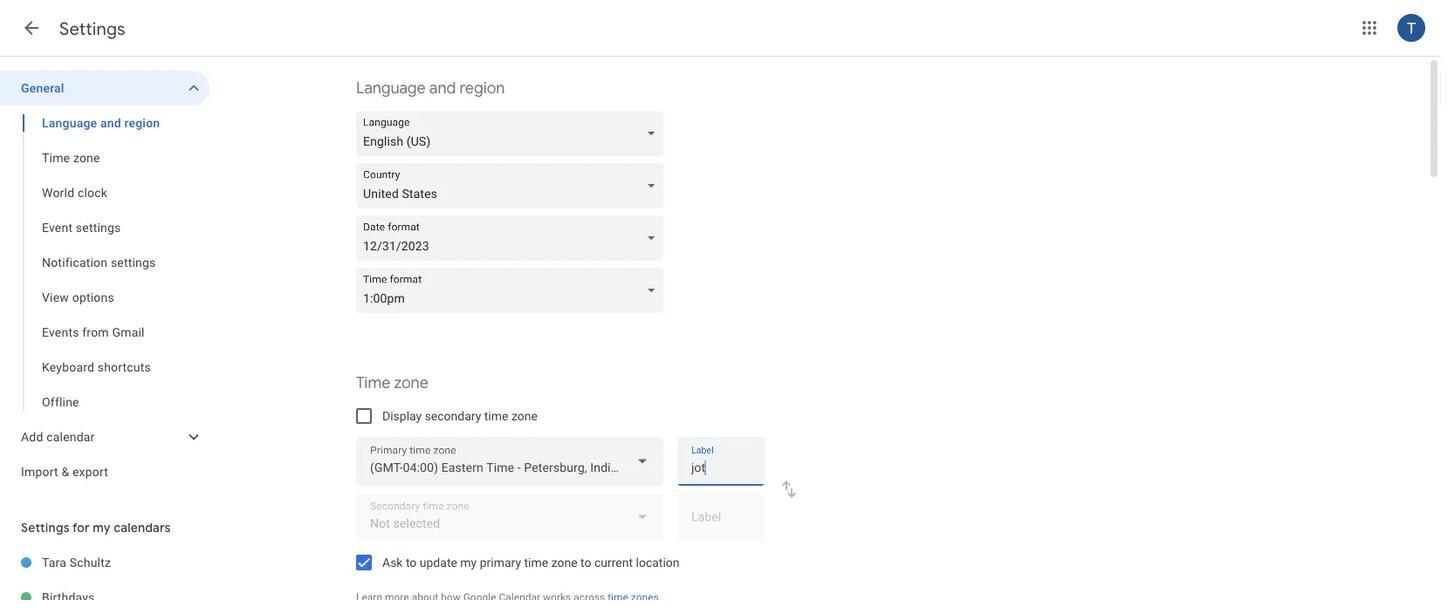 Task type: describe. For each thing, give the bounding box(es) containing it.
primary
[[480, 556, 521, 570]]

tara
[[42, 556, 66, 570]]

region inside group
[[124, 116, 160, 130]]

from
[[82, 325, 109, 340]]

1 horizontal spatial time
[[524, 556, 548, 570]]

1 horizontal spatial language
[[356, 78, 426, 98]]

1 vertical spatial and
[[100, 116, 121, 130]]

notification settings
[[42, 255, 156, 270]]

settings for my calendars
[[21, 520, 171, 536]]

export
[[72, 465, 108, 479]]

location
[[636, 556, 680, 570]]

0 vertical spatial my
[[93, 520, 111, 536]]

time zone inside group
[[42, 151, 100, 165]]

tara schultz tree item
[[0, 546, 210, 581]]

tara schultz
[[42, 556, 111, 570]]

0 vertical spatial and
[[429, 78, 456, 98]]

2 to from the left
[[581, 556, 591, 570]]

add
[[21, 430, 43, 444]]

0 vertical spatial time
[[484, 409, 508, 423]]

event settings
[[42, 220, 121, 235]]

schultz
[[70, 556, 111, 570]]

event
[[42, 220, 73, 235]]

events from gmail
[[42, 325, 145, 340]]

zone inside group
[[73, 151, 100, 165]]

settings for notification settings
[[111, 255, 156, 270]]

keyboard
[[42, 360, 94, 374]]

world clock
[[42, 185, 107, 200]]

shortcuts
[[98, 360, 151, 374]]

gmail
[[112, 325, 145, 340]]

zone right secondary
[[511, 409, 538, 423]]

calendar
[[46, 430, 95, 444]]

offline
[[42, 395, 79, 409]]

world
[[42, 185, 74, 200]]

general
[[21, 81, 64, 95]]

view
[[42, 290, 69, 305]]

import
[[21, 465, 58, 479]]

1 horizontal spatial language and region
[[356, 78, 505, 98]]

settings heading
[[59, 17, 126, 40]]

notification
[[42, 255, 108, 270]]

settings for settings
[[59, 17, 126, 40]]

Label for primary time zone. text field
[[691, 456, 751, 480]]

current
[[594, 556, 633, 570]]

clock
[[78, 185, 107, 200]]



Task type: vqa. For each thing, say whether or not it's contained in the screenshot.
'Ask'
yes



Task type: locate. For each thing, give the bounding box(es) containing it.
0 vertical spatial time
[[42, 151, 70, 165]]

1 horizontal spatial time
[[356, 373, 390, 393]]

time
[[484, 409, 508, 423], [524, 556, 548, 570]]

time zone
[[42, 151, 100, 165], [356, 373, 428, 393]]

1 vertical spatial settings
[[21, 520, 70, 536]]

0 horizontal spatial time zone
[[42, 151, 100, 165]]

0 horizontal spatial my
[[93, 520, 111, 536]]

display secondary time zone
[[382, 409, 538, 423]]

0 horizontal spatial time
[[42, 151, 70, 165]]

1 vertical spatial settings
[[111, 255, 156, 270]]

0 vertical spatial time zone
[[42, 151, 100, 165]]

secondary
[[425, 409, 481, 423]]

1 vertical spatial time zone
[[356, 373, 428, 393]]

tree containing general
[[0, 71, 210, 490]]

0 vertical spatial settings
[[76, 220, 121, 235]]

settings for settings for my calendars
[[21, 520, 70, 536]]

and
[[429, 78, 456, 98], [100, 116, 121, 130]]

language and region inside group
[[42, 116, 160, 130]]

zone up display
[[394, 373, 428, 393]]

time up display
[[356, 373, 390, 393]]

language
[[356, 78, 426, 98], [42, 116, 97, 130]]

to left current
[[581, 556, 591, 570]]

1 vertical spatial region
[[124, 116, 160, 130]]

calendars
[[114, 520, 171, 536]]

zone up clock
[[73, 151, 100, 165]]

time inside group
[[42, 151, 70, 165]]

0 vertical spatial settings
[[59, 17, 126, 40]]

time
[[42, 151, 70, 165], [356, 373, 390, 393]]

0 vertical spatial language
[[356, 78, 426, 98]]

region
[[460, 78, 505, 98], [124, 116, 160, 130]]

1 vertical spatial language and region
[[42, 116, 160, 130]]

0 vertical spatial language and region
[[356, 78, 505, 98]]

1 to from the left
[[406, 556, 417, 570]]

group containing language and region
[[0, 106, 210, 420]]

my
[[93, 520, 111, 536], [460, 556, 477, 570]]

settings for event settings
[[76, 220, 121, 235]]

ask
[[382, 556, 403, 570]]

import & export
[[21, 465, 108, 479]]

0 horizontal spatial time
[[484, 409, 508, 423]]

settings
[[59, 17, 126, 40], [21, 520, 70, 536]]

events
[[42, 325, 79, 340]]

settings up the general tree item
[[59, 17, 126, 40]]

0 horizontal spatial and
[[100, 116, 121, 130]]

1 vertical spatial time
[[356, 373, 390, 393]]

keyboard shortcuts
[[42, 360, 151, 374]]

time right secondary
[[484, 409, 508, 423]]

time zone up display
[[356, 373, 428, 393]]

add calendar
[[21, 430, 95, 444]]

0 horizontal spatial region
[[124, 116, 160, 130]]

None field
[[356, 111, 670, 156], [356, 163, 670, 209], [356, 216, 670, 261], [356, 268, 670, 313], [356, 437, 663, 486], [356, 111, 670, 156], [356, 163, 670, 209], [356, 216, 670, 261], [356, 268, 670, 313], [356, 437, 663, 486]]

for
[[72, 520, 90, 536]]

my right for at the bottom of the page
[[93, 520, 111, 536]]

1 vertical spatial language
[[42, 116, 97, 130]]

1 horizontal spatial to
[[581, 556, 591, 570]]

ask to update my primary time zone to current location
[[382, 556, 680, 570]]

tree
[[0, 71, 210, 490]]

birthdays tree item
[[0, 581, 210, 601]]

0 horizontal spatial to
[[406, 556, 417, 570]]

update
[[420, 556, 457, 570]]

1 horizontal spatial time zone
[[356, 373, 428, 393]]

general tree item
[[0, 71, 210, 106]]

to right ask
[[406, 556, 417, 570]]

view options
[[42, 290, 114, 305]]

time zone up world clock at the top left of the page
[[42, 151, 100, 165]]

settings up the options
[[111, 255, 156, 270]]

Label for secondary time zone. text field
[[691, 512, 751, 536]]

0 vertical spatial region
[[460, 78, 505, 98]]

to
[[406, 556, 417, 570], [581, 556, 591, 570]]

my right update
[[460, 556, 477, 570]]

1 vertical spatial my
[[460, 556, 477, 570]]

0 horizontal spatial language and region
[[42, 116, 160, 130]]

settings left for at the bottom of the page
[[21, 520, 70, 536]]

settings for my calendars tree
[[0, 546, 210, 601]]

time right primary
[[524, 556, 548, 570]]

zone left current
[[551, 556, 578, 570]]

group
[[0, 106, 210, 420]]

&
[[61, 465, 69, 479]]

0 horizontal spatial language
[[42, 116, 97, 130]]

1 horizontal spatial region
[[460, 78, 505, 98]]

settings up the notification settings
[[76, 220, 121, 235]]

options
[[72, 290, 114, 305]]

1 horizontal spatial my
[[460, 556, 477, 570]]

time up world
[[42, 151, 70, 165]]

go back image
[[21, 17, 42, 38]]

display
[[382, 409, 422, 423]]

settings
[[76, 220, 121, 235], [111, 255, 156, 270]]

zone
[[73, 151, 100, 165], [394, 373, 428, 393], [511, 409, 538, 423], [551, 556, 578, 570]]

language and region
[[356, 78, 505, 98], [42, 116, 160, 130]]

1 horizontal spatial and
[[429, 78, 456, 98]]

1 vertical spatial time
[[524, 556, 548, 570]]



